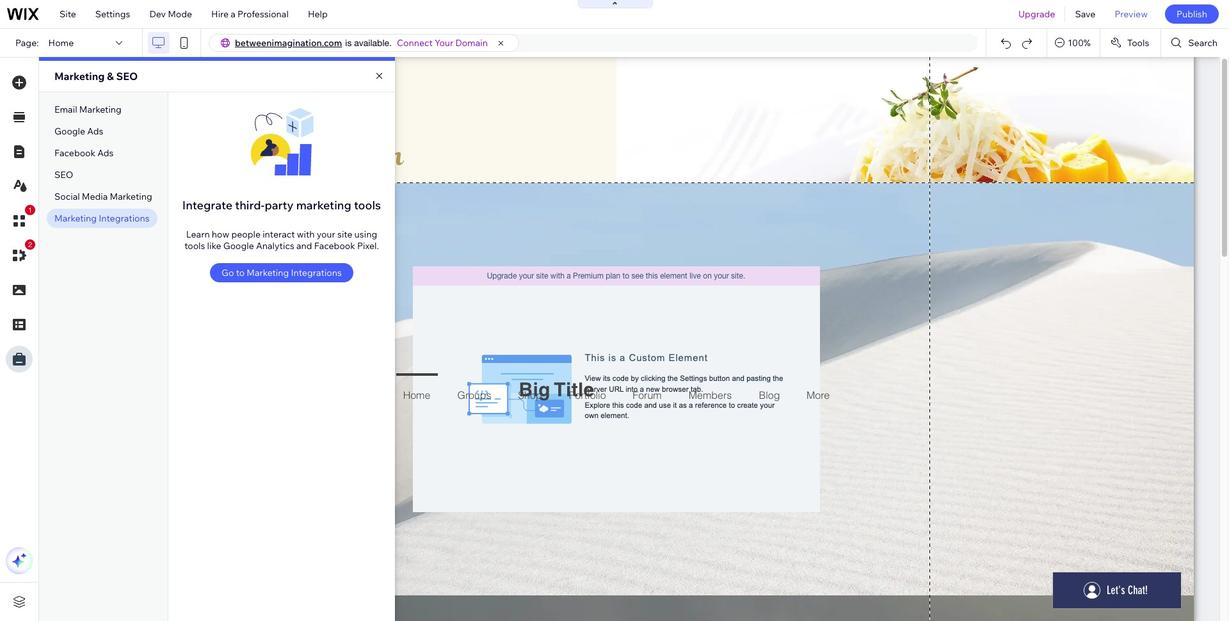 Task type: describe. For each thing, give the bounding box(es) containing it.
settings
[[95, 8, 130, 20]]

publish
[[1177, 8, 1208, 20]]

learn
[[186, 229, 210, 240]]

publish button
[[1166, 4, 1220, 24]]

go to marketing integrations
[[222, 267, 342, 279]]

analytics
[[256, 240, 295, 252]]

tools button
[[1101, 29, 1162, 57]]

integrate third-party marketing tools
[[182, 198, 381, 213]]

0 vertical spatial tools
[[354, 198, 381, 213]]

1
[[28, 206, 32, 214]]

preview
[[1115, 8, 1149, 20]]

professional
[[238, 8, 289, 20]]

save
[[1076, 8, 1096, 20]]

interact
[[263, 229, 295, 240]]

media
[[82, 191, 108, 202]]

100%
[[1069, 37, 1091, 49]]

ads for facebook ads
[[98, 147, 114, 159]]

connect
[[397, 37, 433, 49]]

search
[[1189, 37, 1218, 49]]

google inside learn how people interact with your site using tools like google analytics and facebook pixel.
[[223, 240, 254, 252]]

marketing up the google ads in the top of the page
[[79, 104, 122, 115]]

marketing right "media" at top
[[110, 191, 152, 202]]

1 horizontal spatial seo
[[116, 70, 138, 83]]

social media marketing
[[54, 191, 152, 202]]

100% button
[[1048, 29, 1100, 57]]

dev
[[150, 8, 166, 20]]

help
[[308, 8, 328, 20]]

people
[[232, 229, 261, 240]]

mode
[[168, 8, 192, 20]]

0 horizontal spatial facebook
[[54, 147, 95, 159]]

go to marketing integrations button
[[210, 263, 354, 282]]

domain
[[456, 37, 488, 49]]

party
[[265, 198, 294, 213]]

0 horizontal spatial seo
[[54, 169, 73, 181]]

betweenimagination.com
[[235, 37, 342, 49]]

marketing down social
[[54, 213, 97, 224]]



Task type: vqa. For each thing, say whether or not it's contained in the screenshot.
leftmost Integrations
yes



Task type: locate. For each thing, give the bounding box(es) containing it.
is available. connect your domain
[[345, 37, 488, 49]]

integrations down social media marketing
[[99, 213, 150, 224]]

facebook inside learn how people interact with your site using tools like google analytics and facebook pixel.
[[314, 240, 355, 252]]

your
[[317, 229, 336, 240]]

is
[[345, 38, 352, 48]]

marketing right to
[[247, 267, 289, 279]]

home
[[48, 37, 74, 49]]

0 horizontal spatial google
[[54, 126, 85, 137]]

google ads
[[54, 126, 103, 137]]

tools left like
[[185, 240, 205, 252]]

dev mode
[[150, 8, 192, 20]]

google
[[54, 126, 85, 137], [223, 240, 254, 252]]

a
[[231, 8, 236, 20]]

available.
[[354, 38, 392, 48]]

integrations
[[99, 213, 150, 224], [291, 267, 342, 279]]

1 vertical spatial ads
[[98, 147, 114, 159]]

learn how people interact with your site using tools like google analytics and facebook pixel.
[[185, 229, 379, 252]]

your
[[435, 37, 454, 49]]

preview button
[[1106, 0, 1158, 28]]

1 horizontal spatial google
[[223, 240, 254, 252]]

0 vertical spatial facebook
[[54, 147, 95, 159]]

seo up social
[[54, 169, 73, 181]]

search button
[[1162, 29, 1230, 57]]

seo
[[116, 70, 138, 83], [54, 169, 73, 181]]

hire
[[211, 8, 229, 20]]

tools inside learn how people interact with your site using tools like google analytics and facebook pixel.
[[185, 240, 205, 252]]

ads
[[87, 126, 103, 137], [98, 147, 114, 159]]

0 vertical spatial google
[[54, 126, 85, 137]]

marketing integrations
[[54, 213, 150, 224]]

google down email
[[54, 126, 85, 137]]

integrations inside button
[[291, 267, 342, 279]]

with
[[297, 229, 315, 240]]

third-
[[235, 198, 265, 213]]

facebook
[[54, 147, 95, 159], [314, 240, 355, 252]]

0 horizontal spatial tools
[[185, 240, 205, 252]]

marketing
[[296, 198, 352, 213]]

0 vertical spatial seo
[[116, 70, 138, 83]]

marketing left &
[[54, 70, 105, 83]]

site
[[338, 229, 353, 240]]

1 horizontal spatial integrations
[[291, 267, 342, 279]]

&
[[107, 70, 114, 83]]

0 vertical spatial integrations
[[99, 213, 150, 224]]

google right like
[[223, 240, 254, 252]]

marketing inside button
[[247, 267, 289, 279]]

upgrade
[[1019, 8, 1056, 20]]

to
[[236, 267, 245, 279]]

integrate
[[182, 198, 233, 213]]

1 vertical spatial google
[[223, 240, 254, 252]]

email
[[54, 104, 77, 115]]

1 vertical spatial tools
[[185, 240, 205, 252]]

seo right &
[[116, 70, 138, 83]]

1 vertical spatial integrations
[[291, 267, 342, 279]]

tools
[[354, 198, 381, 213], [185, 240, 205, 252]]

marketing
[[54, 70, 105, 83], [79, 104, 122, 115], [110, 191, 152, 202], [54, 213, 97, 224], [247, 267, 289, 279]]

ads down the google ads in the top of the page
[[98, 147, 114, 159]]

hire a professional
[[211, 8, 289, 20]]

0 vertical spatial ads
[[87, 126, 103, 137]]

marketing & seo
[[54, 70, 138, 83]]

email marketing
[[54, 104, 122, 115]]

pixel.
[[357, 240, 379, 252]]

like
[[207, 240, 221, 252]]

2
[[28, 241, 32, 249]]

site
[[60, 8, 76, 20]]

go
[[222, 267, 234, 279]]

2 button
[[6, 240, 35, 269]]

1 horizontal spatial facebook
[[314, 240, 355, 252]]

0 horizontal spatial integrations
[[99, 213, 150, 224]]

how
[[212, 229, 230, 240]]

ads for google ads
[[87, 126, 103, 137]]

facebook right and
[[314, 240, 355, 252]]

1 button
[[6, 205, 35, 234]]

and
[[297, 240, 312, 252]]

facebook ads
[[54, 147, 114, 159]]

save button
[[1066, 0, 1106, 28]]

integrations down and
[[291, 267, 342, 279]]

1 vertical spatial seo
[[54, 169, 73, 181]]

tools
[[1128, 37, 1150, 49]]

tools up using
[[354, 198, 381, 213]]

ads down email marketing
[[87, 126, 103, 137]]

using
[[355, 229, 377, 240]]

social
[[54, 191, 80, 202]]

1 vertical spatial facebook
[[314, 240, 355, 252]]

1 horizontal spatial tools
[[354, 198, 381, 213]]

facebook down the google ads in the top of the page
[[54, 147, 95, 159]]



